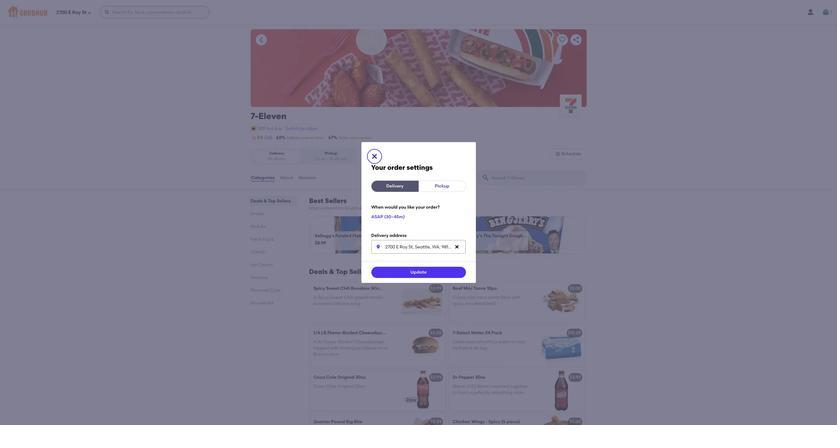 Task type: describe. For each thing, give the bounding box(es) containing it.
shredded
[[465, 301, 485, 307]]

2700 e roy st
[[56, 10, 87, 15]]

with inside the crispy mini taco shells filled with spicy shredded beef.
[[512, 295, 521, 300]]

care
[[270, 288, 281, 293]]

a inside ¼ lb flame-broiled cheeseburger, topped with american cheese on a brioche bun
[[384, 346, 387, 351]]

1/4 lb flame-broiled cheeseburger image
[[399, 327, 446, 367]]

deals & top sellers inside tab
[[251, 199, 291, 204]]

1 original from the top
[[338, 375, 355, 380]]

(30–45m)
[[384, 215, 405, 220]]

broiled for cheeseburger
[[343, 331, 358, 336]]

15–25
[[330, 157, 340, 161]]

order?
[[426, 205, 440, 210]]

water
[[498, 339, 510, 345]]

and
[[467, 339, 475, 345]]

chicken wings - spicy (5 piece)
[[453, 420, 520, 425]]

delivery for delivery was on time
[[287, 136, 301, 140]]

(5
[[501, 420, 506, 425]]

3rd
[[266, 126, 273, 131]]

810
[[259, 126, 265, 131]]

with inside ¼ lb flame-broiled cheeseburger, topped with american cheese on a brioche bun
[[330, 346, 339, 351]]

7- for eleven
[[251, 111, 259, 121]]

best sellers most ordered on grubhub
[[309, 197, 364, 211]]

delivery for delivery
[[387, 184, 404, 189]]

magnifying glass icon image
[[482, 174, 489, 182]]

810 3rd ave
[[259, 126, 282, 131]]

¼ lb flame-broiled cheeseburger, topped with american cheese on a brioche bun
[[314, 339, 387, 357]]

delivery address
[[371, 233, 407, 239]]

piece)
[[507, 420, 520, 425]]

household tab
[[251, 300, 294, 307]]

cheeseburger
[[359, 331, 389, 336]]

1 vertical spatial wings
[[472, 420, 485, 425]]

was for 63
[[302, 136, 309, 140]]

clean and refreshing water to stay hydrated all day.
[[453, 339, 526, 351]]

when
[[371, 205, 384, 210]]

$9.49
[[455, 241, 465, 246]]

of
[[466, 384, 470, 389]]

on inside ¼ lb flame-broiled cheeseburger, topped with american cheese on a brioche bun
[[378, 346, 383, 351]]

time
[[315, 136, 324, 140]]

stay
[[517, 339, 526, 345]]

$3.00 for ¼ lb flame-broiled cheeseburger, topped with american cheese on a brioche bun
[[430, 331, 442, 336]]

2 original from the top
[[337, 384, 354, 389]]

23
[[471, 384, 476, 389]]

update button
[[371, 267, 466, 278]]

3 button
[[823, 7, 833, 18]]

your
[[371, 164, 386, 171]]

deals & top sellers tab
[[251, 198, 294, 204]]

beef mini tacos 10pc
[[453, 286, 497, 291]]

1/4 lb flame-broiled cheeseburger
[[314, 331, 389, 336]]

svg image down 13.5oz
[[376, 245, 381, 250]]

lb
[[318, 339, 322, 345]]

categories button
[[251, 167, 275, 189]]

cheeseburger,
[[354, 339, 385, 345]]

pickup button
[[419, 181, 466, 192]]

2 horizontal spatial sellers
[[349, 268, 371, 276]]

order
[[388, 164, 405, 171]]

tender
[[370, 295, 384, 300]]

topped
[[314, 346, 329, 351]]

the
[[483, 233, 491, 239]]

mini
[[464, 286, 473, 291]]

7-eleven logo image
[[560, 95, 582, 116]]

refreshing inside clean and refreshing water to stay hydrated all day.
[[476, 339, 497, 345]]

$3.99 for beef
[[431, 286, 442, 291]]

a spicy sweet chili glazed tender boneless chicken wing
[[314, 295, 384, 307]]

refreshing inside blend of 23 flavors married together to form a pefectly refreshing soda.
[[491, 390, 512, 396]]

spicy sweet chili boneless wings 8 count image
[[399, 282, 446, 323]]

(34)
[[264, 135, 272, 140]]

7- for select
[[453, 331, 457, 336]]

10pc
[[487, 286, 497, 291]]

your order settings
[[371, 164, 433, 171]]

pound
[[331, 420, 345, 425]]

tacos
[[474, 286, 486, 291]]

24
[[485, 331, 491, 336]]

boneless
[[351, 286, 370, 291]]

ice cream tab
[[251, 262, 294, 268]]

0 vertical spatial sweet
[[326, 286, 339, 291]]

fresh food tab
[[251, 236, 294, 243]]

2700
[[56, 10, 67, 15]]

wing
[[351, 301, 361, 307]]

dr pepper 20oz
[[453, 375, 486, 380]]

a
[[314, 295, 317, 300]]

min inside pickup 2.2 mi • 15–25 min
[[341, 157, 347, 161]]

flavors
[[477, 384, 491, 389]]

flakes
[[353, 233, 366, 239]]

spicy inside a spicy sweet chili glazed tender boneless chicken wing
[[318, 295, 329, 300]]

mini
[[467, 295, 476, 300]]

on inside the best sellers most ordered on grubhub
[[338, 206, 344, 211]]

a inside blend of 23 flavors married together to form a pefectly refreshing soda.
[[469, 390, 472, 396]]

ben & jerry's the tonight dough... $9.49
[[455, 233, 527, 246]]

american
[[340, 346, 361, 351]]

7-eleven
[[251, 111, 287, 121]]

ave
[[274, 126, 282, 131]]

chicken
[[453, 420, 471, 425]]

main navigation navigation
[[0, 0, 837, 24]]

day.
[[479, 346, 488, 351]]

grocery
[[251, 275, 268, 280]]

0 vertical spatial spicy
[[314, 286, 325, 291]]

beef mini tacos 10pc image
[[538, 282, 585, 323]]

pickup for pickup
[[435, 184, 450, 189]]

pepper
[[459, 375, 474, 380]]

delivery button
[[371, 181, 419, 192]]

sweet inside a spicy sweet chili glazed tender boneless chicken wing
[[330, 295, 343, 300]]

bun
[[331, 352, 339, 357]]

67
[[329, 135, 333, 140]]

sellers inside the best sellers most ordered on grubhub
[[325, 197, 347, 205]]

flame- for lb
[[323, 339, 338, 345]]

chicken wings - spicy (5 piece) image
[[538, 416, 585, 425]]

pickup for pickup 2.2 mi • 15–25 min
[[325, 151, 337, 156]]

asap
[[371, 215, 383, 220]]

snacks tab
[[251, 223, 294, 230]]

•
[[327, 157, 328, 161]]

chicken
[[333, 301, 350, 307]]

2 cola from the top
[[326, 384, 336, 389]]

0 vertical spatial chili
[[340, 286, 350, 291]]

personal care
[[251, 288, 281, 293]]



Task type: vqa. For each thing, say whether or not it's contained in the screenshot.
the leftmost $19.19
no



Task type: locate. For each thing, give the bounding box(es) containing it.
1 vertical spatial coca
[[314, 384, 325, 389]]

delivery inside button
[[387, 184, 404, 189]]

2 vertical spatial on
[[378, 346, 383, 351]]

0 horizontal spatial top
[[268, 199, 276, 204]]

married
[[492, 384, 509, 389]]

1 vertical spatial broiled
[[338, 339, 353, 345]]

63
[[276, 135, 281, 140]]

svg image up the your at the left top of page
[[371, 153, 378, 160]]

7-select water 24 pack image
[[538, 327, 585, 367]]

0 horizontal spatial &
[[264, 199, 267, 204]]

1 horizontal spatial a
[[469, 390, 472, 396]]

1 vertical spatial pickup
[[435, 184, 450, 189]]

address
[[390, 233, 407, 239]]

& right ben
[[464, 233, 467, 239]]

0 vertical spatial $3.00
[[570, 286, 581, 291]]

7- up subscription pass image on the top of the page
[[251, 111, 259, 121]]

&
[[264, 199, 267, 204], [464, 233, 467, 239], [329, 268, 334, 276]]

flame- for lb
[[328, 331, 343, 336]]

subscription pass image
[[251, 126, 257, 131]]

svg image inside schedule button
[[555, 152, 560, 157]]

2 min from the left
[[341, 157, 347, 161]]

save this restaurant button
[[557, 34, 568, 45]]

min right '15–25'
[[341, 157, 347, 161]]

-
[[486, 420, 488, 425]]

ordered
[[320, 206, 337, 211]]

1 vertical spatial &
[[464, 233, 467, 239]]

cream
[[258, 262, 273, 268]]

flame- right lb
[[328, 331, 343, 336]]

1 horizontal spatial &
[[329, 268, 334, 276]]

dr
[[453, 375, 458, 380]]

ben
[[455, 233, 463, 239]]

pickup
[[325, 151, 337, 156], [435, 184, 450, 189]]

1 vertical spatial with
[[330, 346, 339, 351]]

2 coca cola original 20oz from the top
[[314, 384, 365, 389]]

2 was from the left
[[350, 136, 357, 140]]

order
[[339, 136, 349, 140]]

personal care tab
[[251, 287, 294, 294]]

broiled
[[343, 331, 358, 336], [338, 339, 353, 345]]

bite
[[354, 420, 363, 425]]

0 horizontal spatial min
[[279, 157, 286, 161]]

to left the 'stay'
[[511, 339, 516, 345]]

$8.99
[[315, 241, 326, 246]]

1 horizontal spatial $3.00
[[570, 286, 581, 291]]

$3.00 for crispy mini taco shells filled with spicy shredded beef.
[[570, 286, 581, 291]]

when would you like your order?
[[371, 205, 440, 210]]

1 coca cola original 20oz from the top
[[314, 375, 366, 380]]

spicy up a
[[314, 286, 325, 291]]

min inside delivery 30–45 min
[[279, 157, 286, 161]]

reviews
[[299, 175, 316, 180]]

location
[[300, 126, 318, 131]]

refreshing up day.
[[476, 339, 497, 345]]

0 vertical spatial deals & top sellers
[[251, 199, 291, 204]]

1 vertical spatial sweet
[[330, 295, 343, 300]]

quarter pound big bite image
[[399, 416, 446, 425]]

was down location
[[302, 136, 309, 140]]

sellers up ordered
[[325, 197, 347, 205]]

food
[[263, 237, 274, 242]]

0 vertical spatial &
[[264, 199, 267, 204]]

1 horizontal spatial pickup
[[435, 184, 450, 189]]

1/4
[[314, 331, 320, 336]]

7- up the clean
[[453, 331, 457, 336]]

1 vertical spatial spicy
[[318, 295, 329, 300]]

big
[[346, 420, 353, 425]]

with
[[512, 295, 521, 300], [330, 346, 339, 351]]

was
[[302, 136, 309, 140], [350, 136, 357, 140]]

0 vertical spatial cola
[[326, 375, 337, 380]]

min right 30–45 at the top left of page
[[279, 157, 286, 161]]

delivery left 'address'
[[371, 233, 389, 239]]

eleven
[[259, 111, 287, 121]]

with right filled
[[512, 295, 521, 300]]

deals up drinks
[[251, 199, 263, 204]]

0 horizontal spatial $3.00
[[430, 331, 442, 336]]

flame-
[[328, 331, 343, 336], [323, 339, 338, 345]]

blend of 23 flavors married together to form a pefectly refreshing soda.
[[453, 384, 528, 396]]

pickup inside pickup 2.2 mi • 15–25 min
[[325, 151, 337, 156]]

pack
[[492, 331, 502, 336]]

jerry's
[[468, 233, 483, 239]]

1 horizontal spatial min
[[341, 157, 347, 161]]

delivery down switch
[[287, 136, 301, 140]]

flame- right 'lb'
[[323, 339, 338, 345]]

$3.00
[[570, 286, 581, 291], [430, 331, 442, 336]]

soda.
[[513, 390, 525, 396]]

quarter pound big bite
[[314, 420, 363, 425]]

1 horizontal spatial sellers
[[325, 197, 347, 205]]

household
[[251, 301, 273, 306]]

filled
[[501, 295, 511, 300]]

most
[[309, 206, 319, 211]]

sellers inside tab
[[277, 199, 291, 204]]

caret left icon image
[[258, 36, 265, 44]]

ice cream
[[251, 262, 273, 268]]

update
[[411, 270, 427, 275]]

1 horizontal spatial wings
[[472, 420, 485, 425]]

1 vertical spatial to
[[453, 390, 457, 396]]

1 was from the left
[[302, 136, 309, 140]]

0 horizontal spatial to
[[453, 390, 457, 396]]

a right cheese
[[384, 346, 387, 351]]

0 vertical spatial broiled
[[343, 331, 358, 336]]

delivery was on time
[[287, 136, 324, 140]]

1 vertical spatial a
[[469, 390, 472, 396]]

0 vertical spatial with
[[512, 295, 521, 300]]

0 vertical spatial a
[[384, 346, 387, 351]]

lb
[[321, 331, 327, 336]]

on
[[310, 136, 315, 140], [338, 206, 344, 211], [378, 346, 383, 351]]

0 vertical spatial flame-
[[328, 331, 343, 336]]

0 vertical spatial original
[[338, 375, 355, 380]]

0 horizontal spatial sellers
[[277, 199, 291, 204]]

1 horizontal spatial 7-
[[453, 331, 457, 336]]

1 horizontal spatial was
[[350, 136, 357, 140]]

delivery up 30–45 at the top left of page
[[270, 151, 284, 156]]

hydrated
[[453, 346, 472, 351]]

0 horizontal spatial a
[[384, 346, 387, 351]]

flame- inside ¼ lb flame-broiled cheeseburger, topped with american cheese on a brioche bun
[[323, 339, 338, 345]]

delivery for delivery address
[[371, 233, 389, 239]]

candy tab
[[251, 249, 294, 256]]

option group
[[251, 149, 357, 164]]

sellers up drinks tab
[[277, 199, 291, 204]]

grocery tab
[[251, 275, 294, 281]]

broiled inside ¼ lb flame-broiled cheeseburger, topped with american cheese on a brioche bun
[[338, 339, 353, 345]]

delivery for delivery 30–45 min
[[270, 151, 284, 156]]

to inside clean and refreshing water to stay hydrated all day.
[[511, 339, 516, 345]]

on left the time
[[310, 136, 315, 140]]

spicy right -
[[489, 420, 500, 425]]

beef
[[453, 286, 463, 291]]

0 vertical spatial top
[[268, 199, 276, 204]]

to inside blend of 23 flavors married together to form a pefectly refreshing soda.
[[453, 390, 457, 396]]

refreshing down married
[[491, 390, 512, 396]]

1 vertical spatial deals & top sellers
[[309, 268, 371, 276]]

chili inside a spicy sweet chili glazed tender boneless chicken wing
[[344, 295, 353, 300]]

wings left -
[[472, 420, 485, 425]]

about
[[280, 175, 293, 180]]

settings
[[407, 164, 433, 171]]

0 vertical spatial deals
[[251, 199, 263, 204]]

was for 67
[[350, 136, 357, 140]]

1 vertical spatial $3.00
[[430, 331, 442, 336]]

2 vertical spatial spicy
[[489, 420, 500, 425]]

svg image inside 3 button
[[823, 8, 830, 16]]

deals & top sellers up drinks tab
[[251, 199, 291, 204]]

& inside deals & top sellers tab
[[264, 199, 267, 204]]

delivery 30–45 min
[[268, 151, 286, 161]]

would
[[385, 205, 398, 210]]

0 horizontal spatial deals & top sellers
[[251, 199, 291, 204]]

2 horizontal spatial on
[[378, 346, 383, 351]]

pickup up •
[[325, 151, 337, 156]]

categories
[[251, 175, 275, 180]]

top up spicy sweet chili boneless wings 8 count
[[336, 268, 348, 276]]

chili up a spicy sweet chili glazed tender boneless chicken wing
[[340, 286, 350, 291]]

schedule
[[562, 151, 582, 157]]

pickup 2.2 mi • 15–25 min
[[315, 151, 347, 161]]

0 horizontal spatial wings
[[371, 286, 384, 291]]

pickup up order?
[[435, 184, 450, 189]]

dough...
[[509, 233, 527, 239]]

with up bun
[[330, 346, 339, 351]]

0 horizontal spatial with
[[330, 346, 339, 351]]

0 vertical spatial on
[[310, 136, 315, 140]]

1 cola from the top
[[326, 375, 337, 380]]

svg image
[[823, 8, 830, 16], [105, 10, 110, 15], [88, 11, 92, 14], [455, 245, 460, 250]]

1 horizontal spatial on
[[338, 206, 344, 211]]

1 horizontal spatial deals & top sellers
[[309, 268, 371, 276]]

switch
[[285, 126, 299, 131]]

a down of
[[469, 390, 472, 396]]

deals
[[251, 199, 263, 204], [309, 268, 328, 276]]

0 vertical spatial 7-
[[251, 111, 259, 121]]

top up drinks tab
[[268, 199, 276, 204]]

1 vertical spatial coca cola original 20oz
[[314, 384, 365, 389]]

deals up a
[[309, 268, 328, 276]]

0 horizontal spatial pickup
[[325, 151, 337, 156]]

0 vertical spatial to
[[511, 339, 516, 345]]

svg image left schedule
[[555, 152, 560, 157]]

a
[[384, 346, 387, 351], [469, 390, 472, 396]]

clean
[[453, 339, 466, 345]]

glazed
[[355, 295, 369, 300]]

¼
[[314, 339, 317, 345]]

order was correct
[[339, 136, 371, 140]]

1 vertical spatial original
[[337, 384, 354, 389]]

delivery
[[287, 136, 301, 140], [270, 151, 284, 156], [387, 184, 404, 189], [371, 233, 389, 239]]

1 horizontal spatial with
[[512, 295, 521, 300]]

8
[[385, 286, 388, 291]]

share icon image
[[572, 36, 580, 44]]

correct
[[358, 136, 371, 140]]

0 horizontal spatial deals
[[251, 199, 263, 204]]

top inside tab
[[268, 199, 276, 204]]

on right ordered
[[338, 206, 344, 211]]

1 vertical spatial deals
[[309, 268, 328, 276]]

option group containing delivery 30–45 min
[[251, 149, 357, 164]]

save this restaurant image
[[559, 36, 566, 44]]

wings up tender
[[371, 286, 384, 291]]

boneless
[[314, 301, 332, 307]]

roy
[[72, 10, 81, 15]]

tonight
[[492, 233, 508, 239]]

coca cola original 20oz image
[[399, 371, 446, 412]]

to down blend
[[453, 390, 457, 396]]

spicy sweet chili boneless wings 8 count
[[314, 286, 401, 291]]

frosted
[[336, 233, 352, 239]]

spicy
[[453, 301, 464, 307]]

deals & top sellers up spicy sweet chili boneless wings 8 count
[[309, 268, 371, 276]]

0 vertical spatial wings
[[371, 286, 384, 291]]

brioche
[[314, 352, 330, 357]]

water
[[471, 331, 484, 336]]

1 horizontal spatial to
[[511, 339, 516, 345]]

chili up wing at the bottom of page
[[344, 295, 353, 300]]

& up spicy sweet chili boneless wings 8 count
[[329, 268, 334, 276]]

switch location
[[285, 126, 318, 131]]

spicy up "boneless"
[[318, 295, 329, 300]]

0 vertical spatial coca cola original 20oz
[[314, 375, 366, 380]]

sellers
[[325, 197, 347, 205], [277, 199, 291, 204], [349, 268, 371, 276]]

Search Address search field
[[371, 240, 466, 254]]

on right cheese
[[378, 346, 383, 351]]

crispy
[[453, 295, 466, 300]]

sellers up boneless
[[349, 268, 371, 276]]

pickup inside button
[[435, 184, 450, 189]]

0 horizontal spatial on
[[310, 136, 315, 140]]

coca cola original 20oz
[[314, 375, 366, 380], [314, 384, 365, 389]]

& up drinks tab
[[264, 199, 267, 204]]

was right 'order'
[[350, 136, 357, 140]]

broiled for cheeseburger,
[[338, 339, 353, 345]]

2 coca from the top
[[314, 384, 325, 389]]

1 min from the left
[[279, 157, 286, 161]]

drinks tab
[[251, 211, 294, 217]]

1 horizontal spatial deals
[[309, 268, 328, 276]]

1 horizontal spatial top
[[336, 268, 348, 276]]

1 vertical spatial flame-
[[323, 339, 338, 345]]

together
[[510, 384, 528, 389]]

deals inside deals & top sellers tab
[[251, 199, 263, 204]]

$10.29
[[568, 331, 581, 336]]

1 coca from the top
[[314, 375, 325, 380]]

quarter
[[314, 420, 330, 425]]

delivery down order
[[387, 184, 404, 189]]

0 vertical spatial refreshing
[[476, 339, 497, 345]]

& inside ben & jerry's the tonight dough... $9.49
[[464, 233, 467, 239]]

1 vertical spatial cola
[[326, 384, 336, 389]]

1 vertical spatial refreshing
[[491, 390, 512, 396]]

svg image
[[555, 152, 560, 157], [371, 153, 378, 160], [376, 245, 381, 250]]

2 vertical spatial &
[[329, 268, 334, 276]]

personal
[[251, 288, 269, 293]]

0 vertical spatial pickup
[[325, 151, 337, 156]]

2 horizontal spatial &
[[464, 233, 467, 239]]

top
[[268, 199, 276, 204], [336, 268, 348, 276]]

1 vertical spatial on
[[338, 206, 344, 211]]

dr pepper 20oz image
[[538, 371, 585, 412]]

0 horizontal spatial 7-
[[251, 111, 259, 121]]

1 vertical spatial chili
[[344, 295, 353, 300]]

1 vertical spatial top
[[336, 268, 348, 276]]

$3.99 for dr
[[431, 375, 442, 380]]

0 horizontal spatial was
[[302, 136, 309, 140]]

0 vertical spatial coca
[[314, 375, 325, 380]]

1 vertical spatial 7-
[[453, 331, 457, 336]]

810 3rd ave button
[[258, 125, 282, 132]]

delivery inside delivery 30–45 min
[[270, 151, 284, 156]]

reviews button
[[298, 167, 316, 189]]

star icon image
[[251, 135, 257, 141]]



